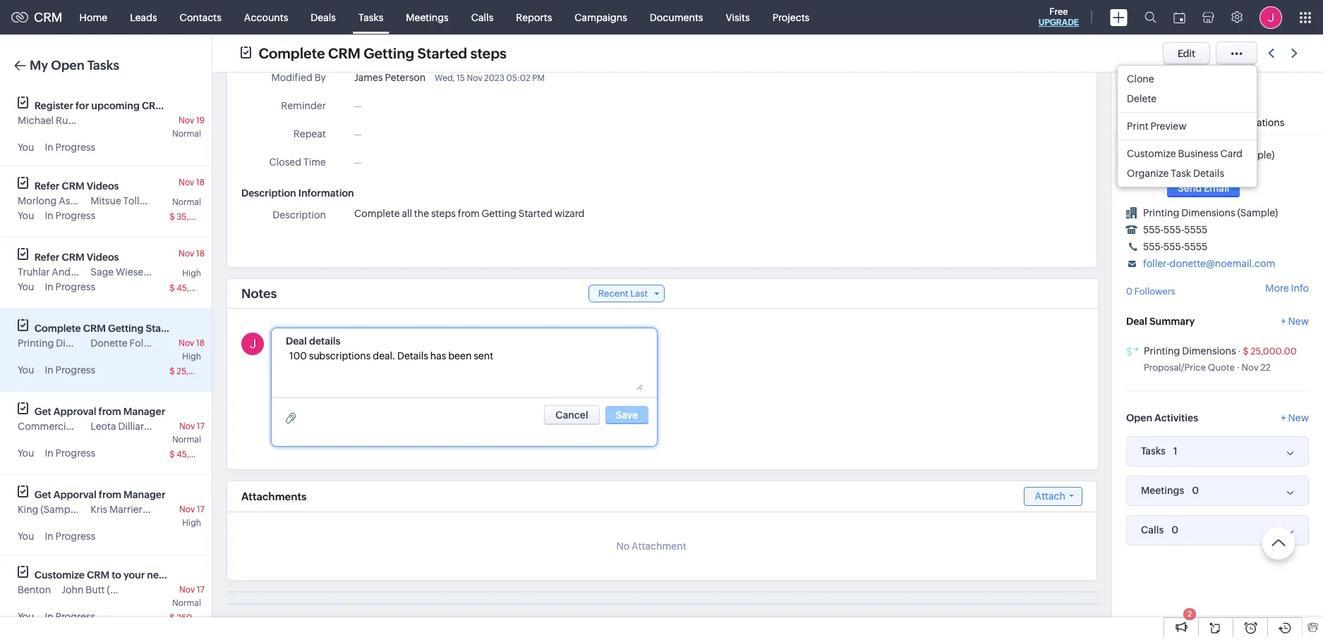 Task type: vqa. For each thing, say whether or not it's contained in the screenshot.
Signals element
no



Task type: locate. For each thing, give the bounding box(es) containing it.
4 progress from the top
[[55, 365, 95, 376]]

(sample) inside donette foller (sample) contact
[[1234, 150, 1275, 161]]

0 vertical spatial description
[[241, 188, 296, 199]]

1 horizontal spatial truhlar
[[73, 267, 105, 278]]

5 in progress from the top
[[45, 448, 95, 459]]

1 vertical spatial from
[[98, 406, 121, 418]]

progress down associates
[[55, 210, 95, 222]]

1 vertical spatial steps
[[431, 208, 456, 219]]

progress down kris
[[55, 531, 95, 543]]

1 555-555-5555 from the top
[[1143, 225, 1208, 236]]

2 vertical spatial steps
[[183, 323, 208, 334]]

nov inside customize crm to your needs nov 17
[[179, 586, 195, 596]]

6 in progress from the top
[[45, 531, 95, 543]]

leads link
[[119, 0, 168, 34]]

Add a note text field
[[286, 349, 643, 391]]

nov 18
[[179, 178, 205, 188], [179, 249, 205, 259]]

0 vertical spatial + new
[[1281, 316, 1309, 327]]

1 in progress from the top
[[45, 142, 95, 153]]

1 horizontal spatial open
[[1126, 413, 1152, 424]]

previous record image
[[1268, 49, 1274, 58]]

in for morlong
[[45, 210, 53, 222]]

james
[[354, 72, 383, 83]]

0 vertical spatial steps
[[470, 45, 507, 61]]

reports link
[[505, 0, 563, 34]]

2 + from the top
[[1281, 413, 1286, 424]]

0 vertical spatial complete
[[259, 45, 325, 61]]

0 horizontal spatial truhlar
[[18, 267, 50, 278]]

$ right the "printing dimensions" link
[[1243, 346, 1249, 357]]

0 vertical spatial 5555
[[1184, 225, 1208, 236]]

free
[[1049, 6, 1068, 17]]

(sample) right marrier
[[144, 505, 185, 516]]

1 normal from the top
[[172, 129, 201, 139]]

2 horizontal spatial started
[[518, 208, 552, 219]]

3 normal from the top
[[172, 435, 201, 445]]

progress down ruta
[[55, 142, 95, 153]]

in down morlong
[[45, 210, 53, 222]]

2 nov 18 from the top
[[179, 249, 205, 259]]

1 vertical spatial 25,000.00
[[177, 367, 219, 377]]

2 vertical spatial 18
[[196, 339, 205, 349]]

complete for complete all the steps from getting started wizard
[[354, 208, 400, 219]]

progress for associates
[[55, 210, 95, 222]]

documents link
[[638, 0, 714, 34]]

250,000.00
[[177, 614, 225, 624]]

leads
[[130, 12, 157, 23]]

17 inside get approval from manager nov 17
[[197, 422, 205, 432]]

in down 'michael'
[[45, 142, 53, 153]]

projects
[[772, 12, 810, 23]]

0 horizontal spatial steps
[[183, 323, 208, 334]]

in progress down "commercial press"
[[45, 448, 95, 459]]

1 vertical spatial 17
[[197, 505, 205, 515]]

printing for printing dimensions (sample)
[[1143, 208, 1179, 219]]

donette for donette foller (sample) contact
[[1167, 150, 1204, 161]]

get up king (sample) at the bottom left of the page
[[34, 490, 51, 501]]

dimensions for printing dimensions
[[56, 338, 110, 349]]

1 vertical spatial +
[[1281, 413, 1286, 424]]

crm
[[34, 10, 63, 25], [328, 45, 360, 61], [142, 100, 164, 111], [62, 181, 84, 192], [62, 252, 84, 263], [83, 323, 106, 334], [87, 570, 109, 581]]

15
[[457, 73, 465, 83]]

1 vertical spatial foller
[[130, 338, 155, 349]]

6 progress from the top
[[55, 531, 95, 543]]

nov 18 up $ 35,000.00
[[179, 178, 205, 188]]

repeat
[[293, 128, 326, 140]]

2 high from the top
[[182, 352, 201, 362]]

in down and
[[45, 282, 53, 293]]

donette foller (sample)
[[90, 338, 198, 349]]

3 18 from the top
[[196, 339, 205, 349]]

truhlar
[[18, 267, 50, 278], [73, 267, 105, 278]]

pm
[[532, 73, 545, 83]]

1 vertical spatial get
[[34, 490, 51, 501]]

next record image
[[1291, 49, 1301, 58]]

associates
[[59, 195, 108, 207]]

7 progress from the top
[[55, 612, 95, 623]]

2 horizontal spatial getting
[[482, 208, 516, 219]]

description down the description information
[[273, 210, 326, 221]]

0 vertical spatial started
[[417, 45, 467, 61]]

manager for marrier
[[124, 490, 165, 501]]

you for king
[[18, 531, 34, 543]]

0 vertical spatial customize
[[1127, 148, 1176, 159]]

complete up printing dimensions
[[34, 323, 81, 334]]

4 in from the top
[[45, 365, 53, 376]]

to
[[112, 570, 121, 581]]

1 horizontal spatial foller
[[1206, 150, 1232, 161]]

donette for donette foller (sample)
[[90, 338, 128, 349]]

progress down press in the left of the page
[[55, 448, 95, 459]]

you for truhlar
[[18, 282, 34, 293]]

05:02
[[506, 73, 530, 83]]

nov inside get approval from manager nov 17
[[179, 422, 195, 432]]

normal down 19 on the left of the page
[[172, 129, 201, 139]]

0 vertical spatial donette
[[1167, 150, 1204, 161]]

nov 18 for sage wieser (sample)
[[179, 249, 205, 259]]

45,000.00 for sage wieser (sample)
[[177, 284, 220, 294]]

0 vertical spatial foller
[[1206, 150, 1232, 161]]

1 horizontal spatial customize
[[1127, 148, 1176, 159]]

1 vertical spatial 45,000.00
[[177, 450, 220, 460]]

1 horizontal spatial steps
[[431, 208, 456, 219]]

in for printing
[[45, 365, 53, 376]]

1 vertical spatial tasks
[[87, 58, 119, 73]]

foller for donette foller (sample) contact
[[1206, 150, 1232, 161]]

nov inside printing dimensions · $ 25,000.00 proposal/price quote · nov 22
[[1242, 362, 1259, 373]]

deals link
[[299, 0, 347, 34]]

7 in progress from the top
[[45, 612, 95, 623]]

crm left home link
[[34, 10, 63, 25]]

6 in from the top
[[45, 531, 53, 543]]

1 vertical spatial started
[[518, 208, 552, 219]]

2 5555 from the top
[[1184, 241, 1208, 253]]

get inside get approval from manager nov 17
[[34, 406, 51, 418]]

profile element
[[1251, 0, 1291, 34]]

manager up leota dilliard (sample)
[[123, 406, 165, 418]]

you down printing dimensions
[[18, 365, 34, 376]]

0 horizontal spatial open
[[51, 58, 84, 73]]

foller-donette@noemail.com
[[1143, 258, 1275, 270]]

2 refer from the top
[[34, 252, 60, 263]]

butt
[[86, 585, 105, 596]]

None button
[[1167, 179, 1240, 198], [544, 406, 600, 426], [1167, 179, 1240, 198], [544, 406, 600, 426]]

videos for mitsue
[[87, 181, 119, 192]]

donette foller (sample) contact
[[1167, 150, 1275, 172]]

0 horizontal spatial 25,000.00
[[177, 367, 219, 377]]

1 vertical spatial $ 45,000.00
[[169, 450, 220, 460]]

17 inside customize crm to your needs nov 17
[[197, 586, 205, 596]]

$ left 35,000.00 on the top left
[[169, 212, 175, 222]]

1 horizontal spatial info
[[1291, 283, 1309, 295]]

in progress for associates
[[45, 210, 95, 222]]

steps inside complete crm getting started steps nov 18
[[183, 323, 208, 334]]

555-
[[1143, 225, 1164, 236], [1164, 225, 1184, 236], [1143, 241, 1164, 253], [1164, 241, 1184, 253]]

refer up morlong
[[34, 181, 60, 192]]

crm inside complete crm getting started steps nov 18
[[83, 323, 106, 334]]

foller inside donette foller (sample) contact
[[1206, 150, 1232, 161]]

normal for customize crm to your needs
[[172, 599, 201, 609]]

1 vertical spatial nov 18
[[179, 249, 205, 259]]

customize for customize crm to your needs nov 17
[[34, 570, 85, 581]]

in for truhlar
[[45, 282, 53, 293]]

2 45,000.00 from the top
[[177, 450, 220, 460]]

deal
[[1126, 316, 1147, 327]]

customize up john
[[34, 570, 85, 581]]

0 vertical spatial 25,000.00
[[1251, 346, 1297, 357]]

open
[[51, 58, 84, 73], [1126, 413, 1152, 424]]

2 you from the top
[[18, 210, 34, 222]]

2 $ 45,000.00 from the top
[[169, 450, 220, 460]]

register for upcoming crm webinars nov 19
[[34, 100, 211, 126]]

2 vertical spatial from
[[99, 490, 121, 501]]

peterson
[[385, 72, 426, 83]]

2 vertical spatial high
[[182, 519, 201, 529]]

2 17 from the top
[[197, 505, 205, 515]]

2 vertical spatial 17
[[197, 586, 205, 596]]

truhlar left and
[[18, 267, 50, 278]]

nov right marrier
[[179, 505, 195, 515]]

print
[[1127, 121, 1149, 132]]

2 progress from the top
[[55, 210, 95, 222]]

you down benton
[[18, 612, 34, 623]]

from up kris
[[99, 490, 121, 501]]

3 you from the top
[[18, 282, 34, 293]]

7 in from the top
[[45, 612, 53, 623]]

customize inside customize crm to your needs nov 17
[[34, 570, 85, 581]]

1 high from the top
[[182, 269, 201, 279]]

open right my
[[51, 58, 84, 73]]

4 you from the top
[[18, 365, 34, 376]]

printing dimensions (sample) link
[[1143, 208, 1278, 219]]

attachment
[[632, 541, 686, 553]]

(sample) down apporval
[[40, 505, 81, 516]]

$ down donette foller (sample)
[[169, 367, 175, 377]]

you down the commercial
[[18, 448, 34, 459]]

getting up james peterson
[[364, 45, 414, 61]]

1 get from the top
[[34, 406, 51, 418]]

4 normal from the top
[[172, 599, 201, 609]]

ruta
[[56, 115, 77, 126]]

1 horizontal spatial tasks
[[358, 12, 383, 23]]

5555 down printing dimensions (sample) link
[[1184, 225, 1208, 236]]

you down king
[[18, 531, 34, 543]]

2 videos from the top
[[87, 252, 119, 263]]

$ 45,000.00 for leota dilliard (sample)
[[169, 450, 220, 460]]

nov inside register for upcoming crm webinars nov 19
[[179, 116, 194, 126]]

attach link
[[1024, 488, 1082, 507]]

open left activities
[[1126, 413, 1152, 424]]

25,000.00 up 22
[[1251, 346, 1297, 357]]

1 vertical spatial ·
[[1237, 362, 1240, 373]]

0 vertical spatial videos
[[87, 181, 119, 192]]

description down closed
[[241, 188, 296, 199]]

1 + new from the top
[[1281, 316, 1309, 327]]

high up $ 25,000.00
[[182, 352, 201, 362]]

1 refer from the top
[[34, 181, 60, 192]]

$ for john butt (sample)
[[169, 614, 175, 624]]

1 vertical spatial 18
[[196, 249, 205, 259]]

press
[[76, 421, 100, 433]]

refer crm videos up truhlar and truhlar attys
[[34, 252, 119, 263]]

0 vertical spatial +
[[1281, 316, 1286, 327]]

progress down john
[[55, 612, 95, 623]]

in
[[45, 142, 53, 153], [45, 210, 53, 222], [45, 282, 53, 293], [45, 365, 53, 376], [45, 448, 53, 459], [45, 531, 53, 543], [45, 612, 53, 623]]

0 followers
[[1126, 287, 1175, 297]]

(sample) for kris marrier (sample)
[[144, 505, 185, 516]]

1 vertical spatial videos
[[87, 252, 119, 263]]

high
[[182, 269, 201, 279], [182, 352, 201, 362], [182, 519, 201, 529]]

more info
[[1265, 283, 1309, 295]]

getting left wizard
[[482, 208, 516, 219]]

in progress down morlong associates on the top
[[45, 210, 95, 222]]

wed,
[[435, 73, 455, 83]]

0 horizontal spatial started
[[146, 323, 181, 334]]

0 vertical spatial 555-555-5555
[[1143, 225, 1208, 236]]

getting inside complete crm getting started steps nov 18
[[108, 323, 144, 334]]

17 inside get apporval from manager nov 17
[[197, 505, 205, 515]]

crm up butt
[[87, 570, 109, 581]]

refer crm videos
[[34, 181, 119, 192], [34, 252, 119, 263]]

0 horizontal spatial foller
[[130, 338, 155, 349]]

6 you from the top
[[18, 531, 34, 543]]

1 horizontal spatial complete
[[259, 45, 325, 61]]

home
[[79, 12, 107, 23]]

1 vertical spatial donette
[[90, 338, 128, 349]]

complete left all at the left of page
[[354, 208, 400, 219]]

complete crm getting started steps
[[259, 45, 507, 61]]

from inside get approval from manager nov 17
[[98, 406, 121, 418]]

5 progress from the top
[[55, 448, 95, 459]]

crm left webinars
[[142, 100, 164, 111]]

printing dimensions · $ 25,000.00 proposal/price quote · nov 22
[[1144, 346, 1297, 373]]

started left wizard
[[518, 208, 552, 219]]

you for morlong
[[18, 210, 34, 222]]

0 horizontal spatial complete
[[34, 323, 81, 334]]

information
[[298, 188, 354, 199]]

1 vertical spatial customize
[[34, 570, 85, 581]]

nov up $ 250,000.00
[[179, 586, 195, 596]]

mitsue tollner (sample)
[[90, 195, 197, 207]]

2 in progress from the top
[[45, 210, 95, 222]]

nov right dilliard
[[179, 422, 195, 432]]

steps up wed, 15 nov 2023 05:02 pm
[[470, 45, 507, 61]]

5 you from the top
[[18, 448, 34, 459]]

17
[[197, 422, 205, 432], [197, 505, 205, 515], [197, 586, 205, 596]]

1 refer crm videos from the top
[[34, 181, 119, 192]]

preview
[[1151, 121, 1187, 132]]

progress for press
[[55, 448, 95, 459]]

1 vertical spatial new
[[1288, 413, 1309, 424]]

0 vertical spatial tasks
[[358, 12, 383, 23]]

videos up mitsue on the left
[[87, 181, 119, 192]]

info down delete
[[1126, 117, 1144, 129]]

0 vertical spatial $ 45,000.00
[[169, 284, 220, 294]]

from right the the on the top
[[458, 208, 480, 219]]

1 vertical spatial high
[[182, 352, 201, 362]]

webinars
[[167, 100, 211, 111]]

in progress for and
[[45, 282, 95, 293]]

2 get from the top
[[34, 490, 51, 501]]

you
[[18, 142, 34, 153], [18, 210, 34, 222], [18, 282, 34, 293], [18, 365, 34, 376], [18, 448, 34, 459], [18, 531, 34, 543], [18, 612, 34, 623]]

dimensions down details
[[1181, 208, 1235, 219]]

2 + new from the top
[[1281, 413, 1309, 424]]

0 horizontal spatial getting
[[108, 323, 144, 334]]

(sample) down your
[[107, 585, 148, 596]]

$ 45,000.00 down leota dilliard (sample)
[[169, 450, 220, 460]]

morlong
[[18, 195, 57, 207]]

the
[[414, 208, 429, 219]]

crm inside customize crm to your needs nov 17
[[87, 570, 109, 581]]

in down king (sample) at the bottom left of the page
[[45, 531, 53, 543]]

1 horizontal spatial donette
[[1167, 150, 1204, 161]]

activities
[[1154, 413, 1198, 424]]

manager inside get approval from manager nov 17
[[123, 406, 165, 418]]

you down 'michael'
[[18, 142, 34, 153]]

your
[[123, 570, 145, 581]]

1 videos from the top
[[87, 181, 119, 192]]

contacts link
[[168, 0, 233, 34]]

1 vertical spatial + new
[[1281, 413, 1309, 424]]

3 progress from the top
[[55, 282, 95, 293]]

0 vertical spatial high
[[182, 269, 201, 279]]

steps right the the on the top
[[431, 208, 456, 219]]

crm up truhlar and truhlar attys
[[62, 252, 84, 263]]

$ down sage wieser (sample)
[[169, 284, 175, 294]]

donette inside donette foller (sample) contact
[[1167, 150, 1204, 161]]

refer crm videos up associates
[[34, 181, 119, 192]]

(sample) for donette foller (sample)
[[157, 338, 198, 349]]

crm up associates
[[62, 181, 84, 192]]

info right more
[[1291, 283, 1309, 295]]

1 18 from the top
[[196, 178, 205, 188]]

description for description information
[[241, 188, 296, 199]]

3 in from the top
[[45, 282, 53, 293]]

18 up $ 25,000.00
[[196, 339, 205, 349]]

approval
[[54, 406, 96, 418]]

refer
[[34, 181, 60, 192], [34, 252, 60, 263]]

0 vertical spatial 45,000.00
[[177, 284, 220, 294]]

nov down $ 35,000.00
[[179, 249, 194, 259]]

tasks up complete crm getting started steps
[[358, 12, 383, 23]]

in down the commercial
[[45, 448, 53, 459]]

18 inside complete crm getting started steps nov 18
[[196, 339, 205, 349]]

3 17 from the top
[[197, 586, 205, 596]]

manager
[[123, 406, 165, 418], [124, 490, 165, 501]]

17 for kris marrier (sample)
[[197, 505, 205, 515]]

Add a title... text field
[[286, 334, 402, 349]]

45,000.00 down sage wieser (sample)
[[177, 284, 220, 294]]

(sample) inside michael ruta (sample) normal
[[79, 115, 120, 126]]

0 horizontal spatial donette
[[90, 338, 128, 349]]

(sample) up $ 25,000.00
[[157, 338, 198, 349]]

customize up organize
[[1127, 148, 1176, 159]]

you down morlong
[[18, 210, 34, 222]]

1 $ 45,000.00 from the top
[[169, 284, 220, 294]]

0 vertical spatial from
[[458, 208, 480, 219]]

45,000.00 down leota dilliard (sample)
[[177, 450, 220, 460]]

2 horizontal spatial steps
[[470, 45, 507, 61]]

print preview
[[1127, 121, 1187, 132]]

3 high from the top
[[182, 519, 201, 529]]

john
[[62, 585, 84, 596]]

modified by
[[271, 72, 326, 83]]

progress down printing dimensions
[[55, 365, 95, 376]]

1 vertical spatial 5555
[[1184, 241, 1208, 253]]

get inside get apporval from manager nov 17
[[34, 490, 51, 501]]

(sample) down upcoming
[[79, 115, 120, 126]]

(sample) right wieser
[[149, 267, 190, 278]]

(sample) for mitsue tollner (sample)
[[157, 195, 197, 207]]

in progress for press
[[45, 448, 95, 459]]

info link
[[1119, 107, 1151, 136]]

2 vertical spatial getting
[[108, 323, 144, 334]]

1 vertical spatial 555-555-5555
[[1143, 241, 1208, 253]]

you down truhlar and truhlar attys
[[18, 282, 34, 293]]

in progress down john
[[45, 612, 95, 623]]

7 you from the top
[[18, 612, 34, 623]]

· right the "printing dimensions" link
[[1238, 346, 1241, 357]]

nov inside get apporval from manager nov 17
[[179, 505, 195, 515]]

printing inside printing dimensions · $ 25,000.00 proposal/price quote · nov 22
[[1144, 346, 1180, 357]]

1 vertical spatial manager
[[124, 490, 165, 501]]

progress for and
[[55, 282, 95, 293]]

commercial
[[18, 421, 74, 433]]

getting up donette foller (sample)
[[108, 323, 144, 334]]

(sample)
[[79, 115, 120, 126], [1234, 150, 1275, 161], [157, 195, 197, 207], [1237, 208, 1278, 219], [149, 267, 190, 278], [157, 338, 198, 349], [152, 421, 193, 433], [40, 505, 81, 516], [144, 505, 185, 516], [107, 585, 148, 596]]

(sample) up donette@noemail.com
[[1237, 208, 1278, 219]]

high for kris marrier (sample)
[[182, 519, 201, 529]]

1 vertical spatial complete
[[354, 208, 400, 219]]

2 18 from the top
[[196, 249, 205, 259]]

refer up and
[[34, 252, 60, 263]]

18
[[196, 178, 205, 188], [196, 249, 205, 259], [196, 339, 205, 349]]

(sample) right dilliard
[[152, 421, 193, 433]]

0 vertical spatial 17
[[197, 422, 205, 432]]

high down $ 35,000.00
[[182, 269, 201, 279]]

45,000.00 for leota dilliard (sample)
[[177, 450, 220, 460]]

1 nov 18 from the top
[[179, 178, 205, 188]]

0 horizontal spatial customize
[[34, 570, 85, 581]]

(sample) for printing dimensions (sample)
[[1237, 208, 1278, 219]]

1 vertical spatial refer crm videos
[[34, 252, 119, 263]]

0 vertical spatial 18
[[196, 178, 205, 188]]

dimensions inside printing dimensions · $ 25,000.00 proposal/price quote · nov 22
[[1182, 346, 1236, 357]]

35,000.00
[[177, 212, 219, 222]]

1 vertical spatial refer
[[34, 252, 60, 263]]

0 vertical spatial info
[[1126, 117, 1144, 129]]

1 horizontal spatial getting
[[364, 45, 414, 61]]

1 vertical spatial getting
[[482, 208, 516, 219]]

description information
[[241, 188, 354, 199]]

2 normal from the top
[[172, 198, 201, 207]]

(sample) down conversations
[[1234, 150, 1275, 161]]

4 in progress from the top
[[45, 365, 95, 376]]

1 vertical spatial info
[[1291, 283, 1309, 295]]

1 vertical spatial description
[[273, 210, 326, 221]]

0 vertical spatial get
[[34, 406, 51, 418]]

search element
[[1136, 0, 1165, 35]]

modified
[[271, 72, 312, 83]]

$ down leota dilliard (sample)
[[169, 450, 175, 460]]

normal up $ 35,000.00
[[172, 198, 201, 207]]

1 progress from the top
[[55, 142, 95, 153]]

2 refer crm videos from the top
[[34, 252, 119, 263]]

in progress down ruta
[[45, 142, 95, 153]]

kris marrier (sample)
[[90, 505, 185, 516]]

started up donette foller (sample)
[[146, 323, 181, 334]]

0 vertical spatial manager
[[123, 406, 165, 418]]

normal down leota dilliard (sample)
[[172, 435, 201, 445]]

complete up "modified"
[[259, 45, 325, 61]]

0 vertical spatial refer
[[34, 181, 60, 192]]

steps up $ 25,000.00
[[183, 323, 208, 334]]

started inside complete crm getting started steps nov 18
[[146, 323, 181, 334]]

3 in progress from the top
[[45, 282, 95, 293]]

manager inside get apporval from manager nov 17
[[124, 490, 165, 501]]

0 horizontal spatial info
[[1126, 117, 1144, 129]]

18 for sage wieser (sample)
[[196, 249, 205, 259]]

17 down $ 25,000.00
[[197, 422, 205, 432]]

(sample) up $ 35,000.00
[[157, 195, 197, 207]]

2 vertical spatial started
[[146, 323, 181, 334]]

2 horizontal spatial complete
[[354, 208, 400, 219]]

$ 45,000.00 down sage wieser (sample)
[[169, 284, 220, 294]]

2 in from the top
[[45, 210, 53, 222]]

1 horizontal spatial started
[[417, 45, 467, 61]]

2 vertical spatial complete
[[34, 323, 81, 334]]

from up leota
[[98, 406, 121, 418]]

in for king
[[45, 531, 53, 543]]

$ for donette foller (sample)
[[169, 367, 175, 377]]

1 you from the top
[[18, 142, 34, 153]]

5 in from the top
[[45, 448, 53, 459]]

45,000.00
[[177, 284, 220, 294], [177, 450, 220, 460]]

$ left 250,000.00
[[169, 614, 175, 624]]

started
[[417, 45, 467, 61], [518, 208, 552, 219], [146, 323, 181, 334]]

1 17 from the top
[[197, 422, 205, 432]]

1 45,000.00 from the top
[[177, 284, 220, 294]]

5555 up foller-donette@noemail.com in the right of the page
[[1184, 241, 1208, 253]]

timeline
[[1162, 117, 1201, 129]]

1 horizontal spatial 25,000.00
[[1251, 346, 1297, 357]]

2 new from the top
[[1288, 413, 1309, 424]]

25,000.00 inside printing dimensions · $ 25,000.00 proposal/price quote · nov 22
[[1251, 346, 1297, 357]]

progress down truhlar and truhlar attys
[[55, 282, 95, 293]]

+ new
[[1281, 316, 1309, 327], [1281, 413, 1309, 424]]

0 vertical spatial refer crm videos
[[34, 181, 119, 192]]

in progress down truhlar and truhlar attys
[[45, 282, 95, 293]]

0 vertical spatial new
[[1288, 316, 1309, 327]]

$ inside printing dimensions · $ 25,000.00 proposal/price quote · nov 22
[[1243, 346, 1249, 357]]

(sample) for michael ruta (sample) normal
[[79, 115, 120, 126]]

high for sage wieser (sample)
[[182, 269, 201, 279]]

nov up $ 25,000.00
[[179, 339, 194, 349]]

description for description
[[273, 210, 326, 221]]

delete
[[1127, 93, 1157, 104]]

from
[[458, 208, 480, 219], [98, 406, 121, 418], [99, 490, 121, 501]]

printing dimensions link
[[1144, 346, 1236, 357]]

john butt (sample)
[[62, 585, 148, 596]]

from inside get apporval from manager nov 17
[[99, 490, 121, 501]]

no
[[616, 541, 630, 553]]

0 vertical spatial getting
[[364, 45, 414, 61]]

0 vertical spatial nov 18
[[179, 178, 205, 188]]

18 up 35,000.00 on the top left
[[196, 178, 205, 188]]



Task type: describe. For each thing, give the bounding box(es) containing it.
accounts link
[[233, 0, 299, 34]]

projects link
[[761, 0, 821, 34]]

19
[[196, 116, 205, 126]]

king
[[18, 505, 38, 516]]

home link
[[68, 0, 119, 34]]

by
[[314, 72, 326, 83]]

benton
[[18, 585, 51, 596]]

morlong associates
[[18, 195, 108, 207]]

manager for dilliard
[[123, 406, 165, 418]]

2023
[[484, 73, 505, 83]]

followers
[[1134, 287, 1175, 297]]

(sample) for sage wieser (sample)
[[149, 267, 190, 278]]

printing for printing dimensions
[[18, 338, 54, 349]]

commercial press
[[18, 421, 100, 433]]

crm up james
[[328, 45, 360, 61]]

deals
[[311, 12, 336, 23]]

getting for complete crm getting started steps
[[364, 45, 414, 61]]

normal for get approval from manager
[[172, 435, 201, 445]]

closed time
[[269, 157, 326, 168]]

no attachment
[[616, 541, 686, 553]]

conversations
[[1219, 117, 1285, 129]]

steps for complete crm getting started steps nov 18
[[183, 323, 208, 334]]

refer crm videos for and
[[34, 252, 119, 263]]

$ 250,000.00
[[169, 614, 225, 624]]

recent
[[598, 289, 628, 299]]

0 vertical spatial ·
[[1238, 346, 1241, 357]]

tasks link
[[347, 0, 395, 34]]

attach
[[1035, 491, 1066, 502]]

upcoming
[[91, 100, 140, 111]]

get for get apporval from manager
[[34, 490, 51, 501]]

wizard
[[554, 208, 585, 219]]

leota
[[90, 421, 116, 433]]

visits
[[726, 12, 750, 23]]

get for get approval from manager
[[34, 406, 51, 418]]

closed
[[269, 157, 301, 168]]

18 for mitsue tollner (sample)
[[196, 178, 205, 188]]

in for commercial
[[45, 448, 53, 459]]

dimensions for printing dimensions (sample)
[[1181, 208, 1235, 219]]

$ 25,000.00
[[169, 367, 219, 377]]

open activities
[[1126, 413, 1198, 424]]

customize business card
[[1127, 148, 1243, 159]]

22
[[1261, 362, 1271, 373]]

nov 18 for mitsue tollner (sample)
[[179, 178, 205, 188]]

started for complete crm getting started steps nov 18
[[146, 323, 181, 334]]

normal inside michael ruta (sample) normal
[[172, 129, 201, 139]]

printing dimensions (sample)
[[1143, 208, 1278, 219]]

you for commercial
[[18, 448, 34, 459]]

tollner
[[123, 195, 155, 207]]

started for complete crm getting started steps
[[417, 45, 467, 61]]

complete all the steps from getting started wizard
[[354, 208, 585, 219]]

my
[[30, 58, 48, 73]]

2 truhlar from the left
[[73, 267, 105, 278]]

you for printing
[[18, 365, 34, 376]]

videos for sage
[[87, 252, 119, 263]]

card
[[1220, 148, 1243, 159]]

get approval from manager nov 17
[[34, 406, 205, 432]]

mitsue
[[90, 195, 121, 207]]

$ for leota dilliard (sample)
[[169, 450, 175, 460]]

kris
[[90, 505, 107, 516]]

attys
[[107, 267, 130, 278]]

dimensions for printing dimensions · $ 25,000.00 proposal/price quote · nov 22
[[1182, 346, 1236, 357]]

donette@noemail.com
[[1170, 258, 1275, 270]]

accounts
[[244, 12, 288, 23]]

visits link
[[714, 0, 761, 34]]

free upgrade
[[1039, 6, 1079, 28]]

complete for complete crm getting started steps
[[259, 45, 325, 61]]

+ new link
[[1281, 316, 1309, 334]]

progress for dimensions
[[55, 365, 95, 376]]

$ 45,000.00 for sage wieser (sample)
[[169, 284, 220, 294]]

needs
[[147, 570, 176, 581]]

conversations link
[[1212, 107, 1292, 135]]

more info link
[[1265, 283, 1309, 295]]

refer for morlong
[[34, 181, 60, 192]]

0 vertical spatial open
[[51, 58, 84, 73]]

1 new from the top
[[1288, 316, 1309, 327]]

notes
[[241, 286, 277, 301]]

refer for truhlar
[[34, 252, 60, 263]]

0 horizontal spatial tasks
[[87, 58, 119, 73]]

marrier
[[109, 505, 142, 516]]

in progress for dimensions
[[45, 365, 95, 376]]

complete inside complete crm getting started steps nov 18
[[34, 323, 81, 334]]

dilliard
[[118, 421, 150, 433]]

customize for customize business card
[[1127, 148, 1176, 159]]

foller-
[[1143, 258, 1170, 270]]

nov inside complete crm getting started steps nov 18
[[179, 339, 194, 349]]

deal summary
[[1126, 316, 1195, 327]]

task
[[1171, 168, 1191, 179]]

$ for mitsue tollner (sample)
[[169, 212, 175, 222]]

$ for sage wieser (sample)
[[169, 284, 175, 294]]

edit
[[1178, 48, 1195, 59]]

2 555-555-5555 from the top
[[1143, 241, 1208, 253]]

meetings
[[406, 12, 449, 23]]

17 for leota dilliard (sample)
[[197, 422, 205, 432]]

foller for donette foller (sample)
[[130, 338, 155, 349]]

(sample) for leota dilliard (sample)
[[152, 421, 193, 433]]

1 in from the top
[[45, 142, 53, 153]]

calls link
[[460, 0, 505, 34]]

high for donette foller (sample)
[[182, 352, 201, 362]]

foller-donette@noemail.com link
[[1143, 258, 1275, 270]]

in progress for (sample)
[[45, 531, 95, 543]]

progress for (sample)
[[55, 531, 95, 543]]

getting for complete crm getting started steps nov 18
[[108, 323, 144, 334]]

edit button
[[1163, 42, 1210, 65]]

1 vertical spatial open
[[1126, 413, 1152, 424]]

michael
[[18, 115, 54, 126]]

1 5555 from the top
[[1184, 225, 1208, 236]]

steps for complete crm getting started steps
[[470, 45, 507, 61]]

1 + from the top
[[1281, 316, 1286, 327]]

timeline link
[[1155, 107, 1208, 135]]

recent last
[[598, 289, 648, 299]]

calls
[[471, 12, 493, 23]]

1 truhlar from the left
[[18, 267, 50, 278]]

calendar image
[[1173, 12, 1185, 23]]

complete crm getting started steps nov 18
[[34, 323, 208, 349]]

normal for refer crm videos
[[172, 198, 201, 207]]

nov right 15
[[467, 73, 482, 83]]

from for leota dilliard (sample)
[[98, 406, 121, 418]]

sage wieser (sample)
[[90, 267, 190, 278]]

details
[[1193, 168, 1224, 179]]

my open tasks
[[30, 58, 119, 73]]

(sample) for donette foller (sample) contact
[[1234, 150, 1275, 161]]

search image
[[1145, 11, 1157, 23]]

upgrade
[[1039, 18, 1079, 28]]

business
[[1178, 148, 1218, 159]]

from for kris marrier (sample)
[[99, 490, 121, 501]]

$ 35,000.00
[[169, 212, 219, 222]]

crm link
[[11, 10, 63, 25]]

crm inside register for upcoming crm webinars nov 19
[[142, 100, 164, 111]]

create menu element
[[1102, 0, 1136, 34]]

truhlar and truhlar attys
[[18, 267, 130, 278]]

create menu image
[[1110, 9, 1128, 26]]

(sample) for john butt (sample)
[[107, 585, 148, 596]]

king (sample)
[[18, 505, 81, 516]]

summary
[[1149, 316, 1195, 327]]

attachments
[[241, 491, 307, 503]]

campaigns link
[[563, 0, 638, 34]]

refer crm videos for associates
[[34, 181, 119, 192]]

profile image
[[1260, 6, 1282, 29]]

nov up $ 35,000.00
[[179, 178, 194, 188]]



